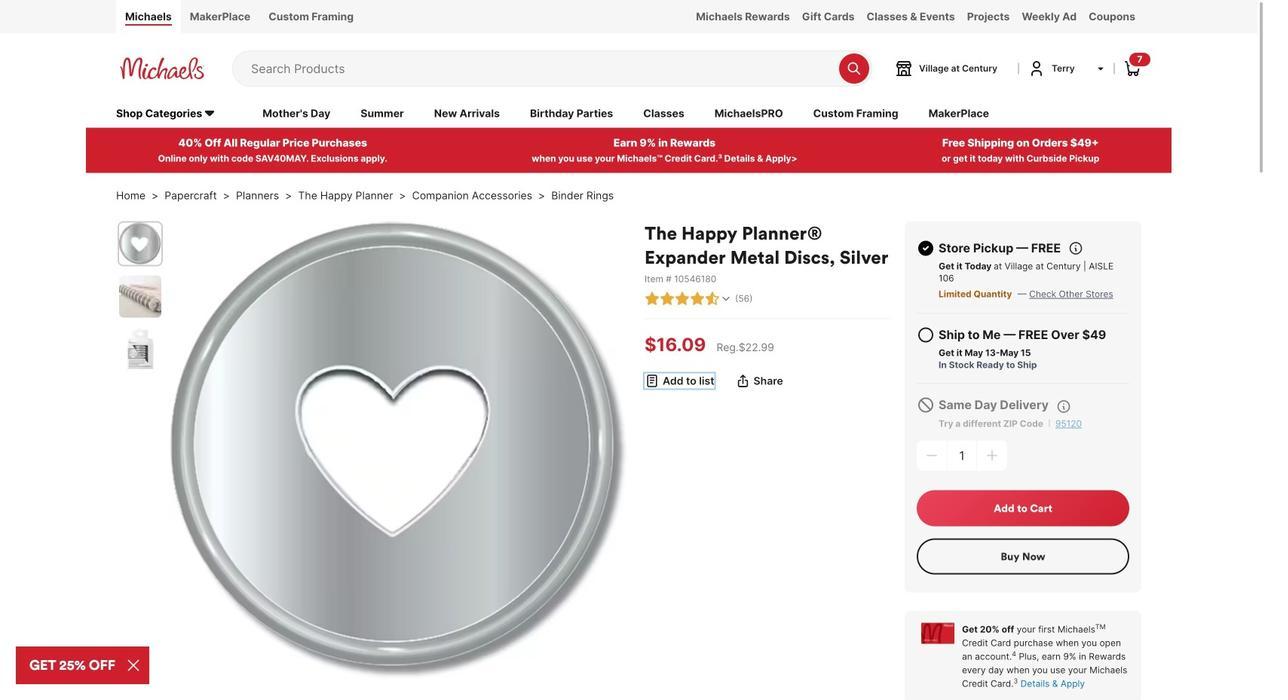 Task type: locate. For each thing, give the bounding box(es) containing it.
Search Input field
[[251, 51, 832, 86]]

open samedaydelivery details modal image
[[1056, 399, 1071, 414]]

the happy planner&#xae; expander metal discs, silver image
[[170, 221, 630, 681], [119, 223, 161, 265], [119, 276, 161, 318], [119, 329, 161, 371]]

search button image
[[847, 61, 862, 76]]

tabler image
[[660, 292, 675, 307], [675, 292, 690, 307], [917, 326, 935, 344]]

tabler image
[[1069, 241, 1084, 256], [645, 292, 660, 307], [690, 292, 705, 307], [705, 292, 720, 307], [720, 293, 732, 305], [645, 374, 660, 389], [917, 396, 935, 414]]



Task type: vqa. For each thing, say whether or not it's contained in the screenshot.
tabler image
yes



Task type: describe. For each thing, give the bounding box(es) containing it.
Number Stepper text field
[[948, 441, 976, 471]]

plcc card logo image
[[921, 623, 955, 644]]



